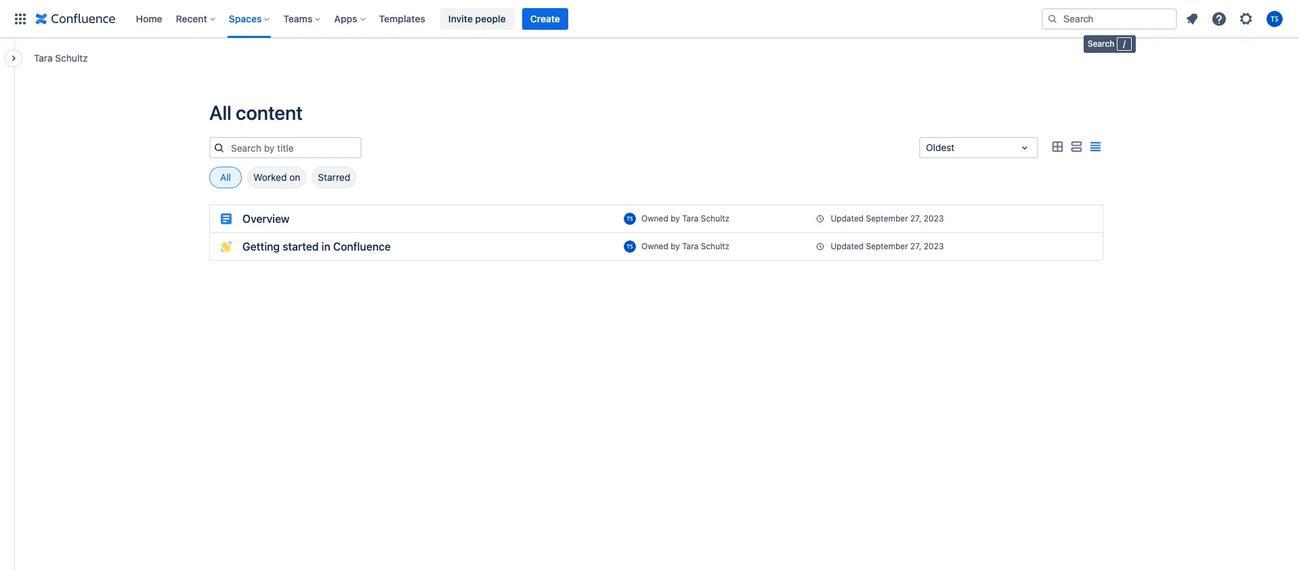 Task type: describe. For each thing, give the bounding box(es) containing it.
recent
[[176, 13, 207, 24]]

profile picture image for overview
[[624, 213, 636, 225]]

settings icon image
[[1239, 11, 1255, 27]]

27, for overview
[[911, 213, 922, 224]]

appswitcher icon image
[[12, 11, 28, 27]]

teams
[[283, 13, 313, 24]]

owned by tara schultz for getting started in confluence
[[642, 241, 730, 252]]

starred
[[318, 171, 350, 183]]

compact list image
[[1087, 139, 1104, 155]]

all for all
[[220, 171, 231, 183]]

apps button
[[330, 8, 371, 29]]

tara schultz
[[34, 52, 88, 63]]

cards image
[[1049, 139, 1066, 155]]

/
[[1124, 39, 1126, 49]]

owned for overview
[[642, 214, 669, 224]]

getting
[[243, 241, 280, 253]]

banner containing home
[[0, 0, 1299, 38]]

by for overview
[[671, 214, 680, 224]]

invite
[[448, 13, 473, 24]]

global element
[[8, 0, 1039, 38]]

0 vertical spatial tara
[[34, 52, 53, 63]]

updated for overview
[[831, 213, 864, 224]]

spaces button
[[225, 8, 275, 29]]

tara schultz link for overview
[[682, 214, 730, 224]]

recent button
[[172, 8, 221, 29]]

create link
[[522, 8, 568, 29]]

people
[[475, 13, 506, 24]]

open image
[[1017, 140, 1033, 156]]

your profile and preferences image
[[1267, 11, 1283, 27]]

templates link
[[375, 8, 429, 29]]

starred button
[[312, 167, 357, 188]]

home link
[[132, 8, 166, 29]]

invite people button
[[440, 8, 514, 29]]

owned by tara schultz for overview
[[642, 214, 730, 224]]

expand sidebar image
[[0, 45, 30, 72]]

tara for overview
[[682, 214, 699, 224]]

oldest
[[926, 142, 955, 153]]

spaces
[[229, 13, 262, 24]]

schultz for getting started in confluence
[[701, 241, 730, 252]]

teams button
[[279, 8, 326, 29]]



Task type: locate. For each thing, give the bounding box(es) containing it.
1 vertical spatial all
[[220, 171, 231, 183]]

1 vertical spatial updated september 27, 2023
[[831, 241, 944, 251]]

2 by from the top
[[671, 241, 680, 252]]

2 updated september 27, 2023 from the top
[[831, 241, 944, 251]]

0 vertical spatial schultz
[[55, 52, 88, 63]]

1 vertical spatial profile picture image
[[624, 241, 636, 253]]

tara schultz link for getting started in confluence
[[682, 241, 730, 252]]

september for getting started in confluence
[[866, 241, 908, 251]]

0 vertical spatial owned by tara schultz
[[642, 214, 730, 224]]

tara
[[34, 52, 53, 63], [682, 214, 699, 224], [682, 241, 699, 252]]

on
[[289, 171, 300, 183]]

0 vertical spatial updated september 27, 2023
[[831, 213, 944, 224]]

1 profile picture image from the top
[[624, 213, 636, 225]]

2 september from the top
[[866, 241, 908, 251]]

updated september 27, 2023
[[831, 213, 944, 224], [831, 241, 944, 251]]

apps
[[334, 13, 357, 24]]

all inside button
[[220, 171, 231, 183]]

1 vertical spatial tara schultz link
[[682, 214, 730, 224]]

Search by title field
[[227, 138, 360, 157]]

1 september from the top
[[866, 213, 908, 224]]

0 vertical spatial tara schultz link
[[34, 51, 88, 65]]

by
[[671, 214, 680, 224], [671, 241, 680, 252]]

2 vertical spatial tara schultz link
[[682, 241, 730, 252]]

1 27, from the top
[[911, 213, 922, 224]]

1 vertical spatial owned
[[642, 241, 669, 252]]

by for getting started in confluence
[[671, 241, 680, 252]]

create
[[530, 13, 560, 24]]

0 vertical spatial september
[[866, 213, 908, 224]]

content
[[236, 101, 303, 124]]

worked
[[253, 171, 287, 183]]

1 updated from the top
[[831, 213, 864, 224]]

all content
[[209, 101, 303, 124]]

0 vertical spatial all
[[209, 101, 232, 124]]

september
[[866, 213, 908, 224], [866, 241, 908, 251]]

list image
[[1068, 139, 1085, 155]]

all up the page "image"
[[220, 171, 231, 183]]

2 27, from the top
[[911, 241, 922, 251]]

worked on
[[253, 171, 300, 183]]

2 profile picture image from the top
[[624, 241, 636, 253]]

2 updated from the top
[[831, 241, 864, 251]]

search
[[1088, 39, 1115, 49]]

1 2023 from the top
[[924, 213, 944, 224]]

search image
[[1047, 13, 1058, 24]]

1 vertical spatial updated
[[831, 241, 864, 251]]

1 vertical spatial tara
[[682, 214, 699, 224]]

invite people
[[448, 13, 506, 24]]

0 vertical spatial by
[[671, 214, 680, 224]]

owned by tara schultz
[[642, 214, 730, 224], [642, 241, 730, 252]]

1 vertical spatial by
[[671, 241, 680, 252]]

1 vertical spatial owned by tara schultz
[[642, 241, 730, 252]]

0 vertical spatial 2023
[[924, 213, 944, 224]]

2023 for overview
[[924, 213, 944, 224]]

2 vertical spatial schultz
[[701, 241, 730, 252]]

confluence image
[[35, 11, 116, 27], [35, 11, 116, 27]]

in
[[322, 241, 331, 253]]

1 vertical spatial 27,
[[911, 241, 922, 251]]

2 vertical spatial tara
[[682, 241, 699, 252]]

owned for getting started in confluence
[[642, 241, 669, 252]]

templates
[[379, 13, 425, 24]]

started
[[283, 241, 319, 253]]

confluence
[[333, 241, 391, 253]]

updated
[[831, 213, 864, 224], [831, 241, 864, 251]]

worked on button
[[247, 167, 306, 188]]

getting started in confluence
[[243, 241, 391, 253]]

schultz
[[55, 52, 88, 63], [701, 214, 730, 224], [701, 241, 730, 252]]

0 vertical spatial 27,
[[911, 213, 922, 224]]

1 vertical spatial september
[[866, 241, 908, 251]]

all left the content
[[209, 101, 232, 124]]

:wave: image
[[221, 241, 232, 252], [221, 241, 232, 252]]

profile picture image for getting started in confluence
[[624, 241, 636, 253]]

banner
[[0, 0, 1299, 38]]

0 vertical spatial owned
[[642, 214, 669, 224]]

1 owned from the top
[[642, 214, 669, 224]]

overview
[[243, 213, 290, 225]]

all
[[209, 101, 232, 124], [220, 171, 231, 183]]

2023 for getting started in confluence
[[924, 241, 944, 251]]

owned
[[642, 214, 669, 224], [642, 241, 669, 252]]

all for all content
[[209, 101, 232, 124]]

tara for getting started in confluence
[[682, 241, 699, 252]]

1 by from the top
[[671, 214, 680, 224]]

2 owned by tara schultz from the top
[[642, 241, 730, 252]]

updated september 27, 2023 for overview
[[831, 213, 944, 224]]

1 vertical spatial 2023
[[924, 241, 944, 251]]

page image
[[221, 213, 232, 224]]

september for overview
[[866, 213, 908, 224]]

27, for getting started in confluence
[[911, 241, 922, 251]]

updated for getting started in confluence
[[831, 241, 864, 251]]

help icon image
[[1211, 11, 1228, 27]]

home
[[136, 13, 162, 24]]

2 owned from the top
[[642, 241, 669, 252]]

updated september 27, 2023 for getting started in confluence
[[831, 241, 944, 251]]

1 updated september 27, 2023 from the top
[[831, 213, 944, 224]]

27,
[[911, 213, 922, 224], [911, 241, 922, 251]]

1 owned by tara schultz from the top
[[642, 214, 730, 224]]

tara schultz link
[[34, 51, 88, 65], [682, 214, 730, 224], [682, 241, 730, 252]]

notification icon image
[[1184, 11, 1201, 27]]

profile picture image
[[624, 213, 636, 225], [624, 241, 636, 253]]

1 vertical spatial schultz
[[701, 214, 730, 224]]

0 vertical spatial profile picture image
[[624, 213, 636, 225]]

Search field
[[1042, 8, 1178, 29]]

schultz for overview
[[701, 214, 730, 224]]

2 2023 from the top
[[924, 241, 944, 251]]

2023
[[924, 213, 944, 224], [924, 241, 944, 251]]

0 vertical spatial updated
[[831, 213, 864, 224]]

all button
[[209, 167, 242, 188]]



Task type: vqa. For each thing, say whether or not it's contained in the screenshot.
Teams
yes



